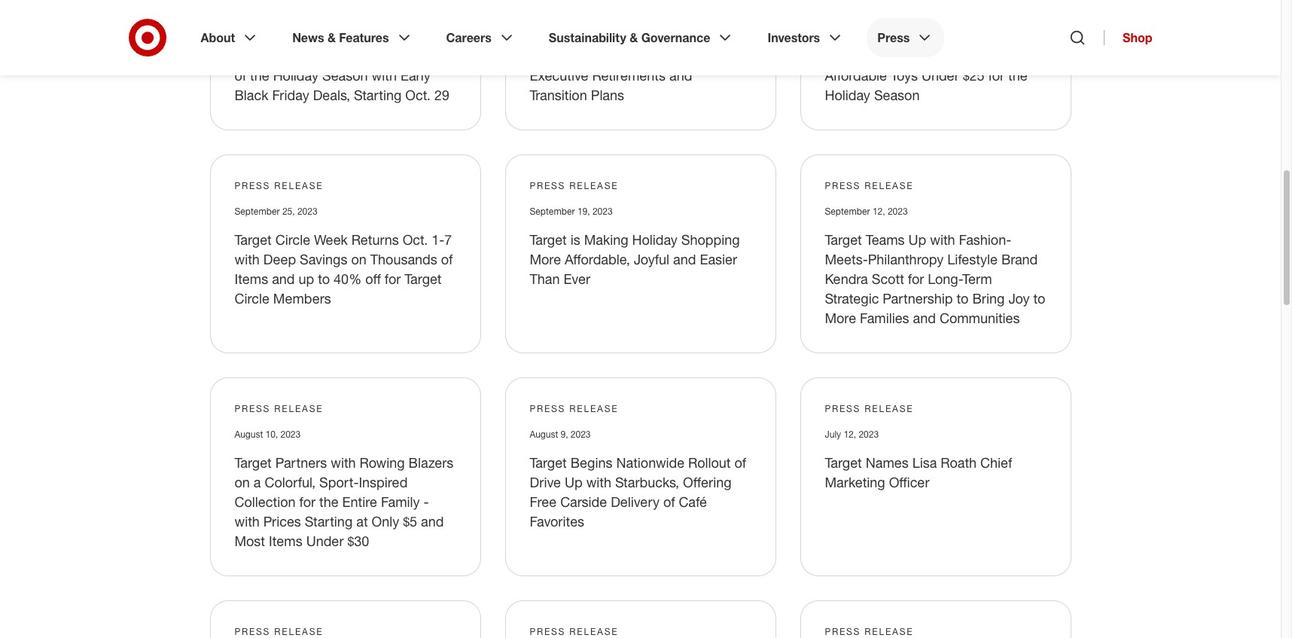 Task type: vqa. For each thing, say whether or not it's contained in the screenshot.
Than
yes



Task type: locate. For each thing, give the bounding box(es) containing it.
1 horizontal spatial starting
[[354, 87, 402, 103]]

0 horizontal spatial season
[[322, 67, 368, 84]]

oct. down early
[[406, 87, 431, 103]]

2 august from the left
[[530, 429, 558, 440]]

2023 right 3,
[[871, 22, 891, 33]]

1 horizontal spatial more
[[825, 309, 857, 326]]

2023 for circle
[[298, 206, 318, 217]]

0 vertical spatial starting
[[354, 87, 402, 103]]

12,
[[873, 206, 886, 217], [844, 429, 857, 440]]

target up deep
[[235, 231, 272, 248]]

target for target names lisa roath chief marketing officer
[[825, 454, 863, 471]]

3 october from the left
[[825, 22, 859, 33]]

target up meets-
[[825, 231, 863, 248]]

3,
[[861, 22, 869, 33]]

starting inside target partners with rowing blazers on a colorful, sport-inspired collection for the entire family - with prices starting at only $5 and most items under $30
[[305, 513, 353, 529]]

1 horizontal spatial 12,
[[873, 206, 886, 217]]

begins
[[571, 454, 613, 471]]

a
[[254, 474, 261, 490]]

target inside target to offer thousands of new, affordable toys under $25 for the holiday season
[[825, 47, 863, 64]]

new,
[[1002, 47, 1031, 64]]

1 horizontal spatial up
[[909, 231, 927, 248]]

to
[[866, 47, 878, 64], [318, 270, 330, 287], [957, 290, 969, 306], [1034, 290, 1046, 306]]

season inside target to offer thousands of new, affordable toys under $25 for the holiday season
[[875, 87, 920, 103]]

for right off
[[385, 270, 401, 287]]

0 horizontal spatial savings
[[300, 251, 348, 267]]

shop link
[[1105, 30, 1153, 45]]

2 & from the left
[[630, 30, 638, 45]]

oct. left 1-
[[403, 231, 428, 248]]

and down partnership
[[914, 309, 936, 326]]

savings
[[407, 47, 455, 64], [300, 251, 348, 267]]

on
[[351, 251, 367, 267], [235, 474, 250, 490]]

1 horizontal spatial savings
[[407, 47, 455, 64]]

target
[[235, 47, 272, 64], [530, 47, 567, 64], [825, 47, 863, 64], [235, 231, 272, 248], [530, 231, 567, 248], [825, 231, 863, 248], [405, 270, 442, 287], [235, 454, 272, 471], [530, 454, 567, 471], [825, 454, 863, 471]]

more inside 'target teams up with fashion- meets-philanthropy lifestyle brand kendra scott for long-term strategic partnership to bring joy to more families and communities'
[[825, 309, 857, 326]]

2023 for begins
[[571, 429, 591, 440]]

starting down biggest
[[354, 87, 402, 103]]

of
[[987, 47, 998, 64], [235, 67, 246, 84], [441, 251, 453, 267], [735, 454, 747, 471], [664, 493, 675, 510]]

0 horizontal spatial up
[[565, 474, 583, 490]]

target inside "target names lisa roath chief marketing officer"
[[825, 454, 863, 471]]

with
[[372, 67, 397, 84], [931, 231, 956, 248], [235, 251, 260, 267], [331, 454, 356, 471], [587, 474, 612, 490], [235, 513, 260, 529]]

features
[[339, 30, 389, 45]]

season up deals,
[[322, 67, 368, 84]]

release
[[275, 180, 324, 191], [570, 180, 619, 191], [865, 180, 914, 191], [275, 403, 324, 414], [570, 403, 619, 414], [865, 403, 914, 414], [275, 626, 324, 637], [570, 626, 619, 637], [865, 626, 914, 637]]

target up affordable
[[825, 47, 863, 64]]

under left $25
[[922, 67, 960, 84]]

for right $25
[[989, 67, 1005, 84]]

for up partnership
[[909, 270, 925, 287]]

target down 1-
[[405, 270, 442, 287]]

season down "toys"
[[875, 87, 920, 103]]

1 vertical spatial starting
[[305, 513, 353, 529]]

holiday up joyful
[[633, 231, 678, 248]]

target for target announces upcoming executive retirements and transition plans
[[530, 47, 567, 64]]

2023 right 17,
[[581, 22, 601, 33]]

12, right july
[[844, 429, 857, 440]]

for
[[989, 67, 1005, 84], [385, 270, 401, 287], [909, 270, 925, 287], [300, 493, 316, 510]]

and
[[670, 67, 693, 84], [674, 251, 696, 267], [272, 270, 295, 287], [914, 309, 936, 326], [421, 513, 444, 529]]

target inside target announces upcoming executive retirements and transition plans
[[530, 47, 567, 64]]

1 october from the left
[[235, 22, 268, 33]]

target announces upcoming executive retirements and transition plans link
[[530, 47, 706, 103]]

2 october from the left
[[530, 22, 563, 33]]

1 horizontal spatial september
[[530, 206, 575, 217]]

1 vertical spatial more
[[825, 309, 857, 326]]

1-
[[432, 231, 445, 248]]

the down sport- in the left of the page
[[319, 493, 339, 510]]

0 horizontal spatial holiday
[[273, 67, 319, 84]]

0 horizontal spatial thousands
[[371, 251, 438, 267]]

and down deep
[[272, 270, 295, 287]]

august for target begins nationwide rollout of drive up with starbucks, offering free carside delivery of café favorites
[[530, 429, 558, 440]]

sustainability & governance link
[[539, 18, 746, 57]]

of left new,
[[987, 47, 998, 64]]

2023 for names
[[859, 429, 879, 440]]

more up "than"
[[530, 251, 561, 267]]

up inside 'target teams up with fashion- meets-philanthropy lifestyle brand kendra scott for long-term strategic partnership to bring joy to more families and communities'
[[909, 231, 927, 248]]

careers
[[446, 30, 492, 45]]

oct.
[[406, 87, 431, 103], [403, 231, 428, 248]]

of down 7
[[441, 251, 453, 267]]

1 vertical spatial season
[[875, 87, 920, 103]]

2 horizontal spatial september
[[825, 206, 871, 217]]

1 vertical spatial items
[[269, 532, 303, 549]]

0 horizontal spatial more
[[530, 251, 561, 267]]

and down shopping
[[674, 251, 696, 267]]

press release for partners
[[235, 403, 324, 414]]

october left the 27,
[[235, 22, 268, 33]]

offer
[[882, 47, 912, 64]]

0 horizontal spatial on
[[235, 474, 250, 490]]

1 vertical spatial savings
[[300, 251, 348, 267]]

press link
[[867, 18, 945, 57]]

0 vertical spatial season
[[322, 67, 368, 84]]

to down 'term'
[[957, 290, 969, 306]]

lifestyle
[[948, 251, 998, 267]]

12, for teams
[[873, 206, 886, 217]]

0 vertical spatial more
[[530, 251, 561, 267]]

1 horizontal spatial holiday
[[633, 231, 678, 248]]

circle up deep
[[276, 231, 310, 248]]

more
[[530, 251, 561, 267], [825, 309, 857, 326]]

1 vertical spatial circle
[[235, 290, 270, 306]]

returns
[[352, 231, 399, 248]]

with up sport- in the left of the page
[[331, 454, 356, 471]]

to inside the target circle week returns oct. 1-7 with deep savings on thousands of items and up to 40% off for target circle members
[[318, 270, 330, 287]]

off
[[366, 270, 381, 287]]

press release for circle
[[235, 180, 324, 191]]

to right up
[[318, 270, 330, 287]]

news
[[292, 30, 324, 45]]

2 horizontal spatial october
[[825, 22, 859, 33]]

0 vertical spatial thousands
[[916, 47, 983, 64]]

1 horizontal spatial october
[[530, 22, 563, 33]]

delivery
[[611, 493, 660, 510]]

under
[[922, 67, 960, 84], [306, 532, 344, 549]]

0 horizontal spatial 12,
[[844, 429, 857, 440]]

savings inside the target circle week returns oct. 1-7 with deep savings on thousands of items and up to 40% off for target circle members
[[300, 251, 348, 267]]

up up carside
[[565, 474, 583, 490]]

& up off
[[328, 30, 336, 45]]

press inside press link
[[878, 30, 910, 45]]

0 vertical spatial savings
[[407, 47, 455, 64]]

2023 right 10,
[[281, 429, 301, 440]]

holiday down affordable
[[825, 87, 871, 103]]

1 horizontal spatial under
[[922, 67, 960, 84]]

target inside target is making holiday shopping more affordable, joyful and easier than ever
[[530, 231, 567, 248]]

on up the 40%
[[351, 251, 367, 267]]

target begins nationwide rollout of drive up with starbucks, offering free carside delivery of café favorites
[[530, 454, 747, 529]]

items down deep
[[235, 270, 268, 287]]

target to offer thousands of new, affordable toys under $25 for the holiday season
[[825, 47, 1031, 103]]

press
[[878, 30, 910, 45], [235, 180, 271, 191], [530, 180, 566, 191], [825, 180, 861, 191], [235, 403, 271, 414], [530, 403, 566, 414], [825, 403, 861, 414], [235, 626, 271, 637], [530, 626, 566, 637], [825, 626, 861, 637]]

target down october 27, 2023
[[235, 47, 272, 64]]

family
[[381, 493, 420, 510]]

1 vertical spatial 12,
[[844, 429, 857, 440]]

shopping
[[682, 231, 740, 248]]

and inside 'target teams up with fashion- meets-philanthropy lifestyle brand kendra scott for long-term strategic partnership to bring joy to more families and communities'
[[914, 309, 936, 326]]

transition
[[530, 87, 587, 103]]

august left 10,
[[235, 429, 263, 440]]

target up marketing in the bottom of the page
[[825, 454, 863, 471]]

1 horizontal spatial season
[[875, 87, 920, 103]]

1 horizontal spatial august
[[530, 429, 558, 440]]

september 25, 2023
[[235, 206, 318, 217]]

of left café
[[664, 493, 675, 510]]

1 vertical spatial oct.
[[403, 231, 428, 248]]

under inside target partners with rowing blazers on a colorful, sport-inspired collection for the entire family - with prices starting at only $5 and most items under $30
[[306, 532, 344, 549]]

target inside 'target teams up with fashion- meets-philanthropy lifestyle brand kendra scott for long-term strategic partnership to bring joy to more families and communities'
[[825, 231, 863, 248]]

target kicks off the biggest savings of the holiday season with early black friday deals, starting oct. 29
[[235, 47, 455, 103]]

september for teams
[[825, 206, 871, 217]]

target partners with rowing blazers on a colorful, sport-inspired collection for the entire family - with prices starting at only $5 and most items under $30 link
[[235, 454, 454, 549]]

40%
[[334, 270, 362, 287]]

0 horizontal spatial items
[[235, 270, 268, 287]]

starting left at
[[305, 513, 353, 529]]

2023 right 9,
[[571, 429, 591, 440]]

and down '-'
[[421, 513, 444, 529]]

19,
[[578, 206, 590, 217]]

savings up early
[[407, 47, 455, 64]]

0 horizontal spatial august
[[235, 429, 263, 440]]

announces
[[571, 47, 639, 64]]

the up black
[[250, 67, 269, 84]]

october
[[235, 22, 268, 33], [530, 22, 563, 33], [825, 22, 859, 33]]

target inside target partners with rowing blazers on a colorful, sport-inspired collection for the entire family - with prices starting at only $5 and most items under $30
[[235, 454, 272, 471]]

for down colorful,
[[300, 493, 316, 510]]

target for target to offer thousands of new, affordable toys under $25 for the holiday season
[[825, 47, 863, 64]]

1 horizontal spatial items
[[269, 532, 303, 549]]

2023
[[286, 22, 306, 33], [581, 22, 601, 33], [871, 22, 891, 33], [298, 206, 318, 217], [593, 206, 613, 217], [888, 206, 908, 217], [281, 429, 301, 440], [571, 429, 591, 440], [859, 429, 879, 440]]

target teams up with fashion- meets-philanthropy lifestyle brand kendra scott for long-term strategic partnership to bring joy to more families and communities link
[[825, 231, 1046, 326]]

under left $30
[[306, 532, 344, 549]]

0 vertical spatial on
[[351, 251, 367, 267]]

for inside 'target teams up with fashion- meets-philanthropy lifestyle brand kendra scott for long-term strategic partnership to bring joy to more families and communities'
[[909, 270, 925, 287]]

with up lifestyle
[[931, 231, 956, 248]]

free
[[530, 493, 557, 510]]

1 september from the left
[[235, 206, 280, 217]]

25,
[[282, 206, 295, 217]]

under inside target to offer thousands of new, affordable toys under $25 for the holiday season
[[922, 67, 960, 84]]

thousands up $25
[[916, 47, 983, 64]]

0 horizontal spatial september
[[235, 206, 280, 217]]

at
[[357, 513, 368, 529]]

more down strategic
[[825, 309, 857, 326]]

target to offer thousands of new, affordable toys under $25 for the holiday season link
[[825, 47, 1031, 103]]

target inside 'target begins nationwide rollout of drive up with starbucks, offering free carside delivery of café favorites'
[[530, 454, 567, 471]]

up
[[909, 231, 927, 248], [565, 474, 583, 490]]

1 vertical spatial under
[[306, 532, 344, 549]]

0 horizontal spatial under
[[306, 532, 344, 549]]

circle down deep
[[235, 290, 270, 306]]

2023 right "25,"
[[298, 206, 318, 217]]

nationwide
[[617, 454, 685, 471]]

to right joy
[[1034, 290, 1046, 306]]

1 horizontal spatial &
[[630, 30, 638, 45]]

0 vertical spatial under
[[922, 67, 960, 84]]

september left '19,'
[[530, 206, 575, 217]]

0 horizontal spatial &
[[328, 30, 336, 45]]

0 horizontal spatial october
[[235, 22, 268, 33]]

0 vertical spatial up
[[909, 231, 927, 248]]

& for sustainability
[[630, 30, 638, 45]]

the down new,
[[1009, 67, 1028, 84]]

biggest
[[357, 47, 404, 64]]

1 august from the left
[[235, 429, 263, 440]]

1 horizontal spatial on
[[351, 251, 367, 267]]

1 vertical spatial up
[[565, 474, 583, 490]]

october left 3,
[[825, 22, 859, 33]]

with left deep
[[235, 251, 260, 267]]

target up executive on the left
[[530, 47, 567, 64]]

2023 right '19,'
[[593, 206, 613, 217]]

prices
[[264, 513, 301, 529]]

october left 17,
[[530, 22, 563, 33]]

circle
[[276, 231, 310, 248], [235, 290, 270, 306]]

upcoming
[[643, 47, 706, 64]]

with down begins
[[587, 474, 612, 490]]

october for target to offer thousands of new, affordable toys under $25 for the holiday season
[[825, 22, 859, 33]]

investors
[[768, 30, 821, 45]]

july 12, 2023
[[825, 429, 879, 440]]

1 horizontal spatial circle
[[276, 231, 310, 248]]

0 vertical spatial items
[[235, 270, 268, 287]]

kicks
[[276, 47, 309, 64]]

2 horizontal spatial holiday
[[825, 87, 871, 103]]

and down upcoming
[[670, 67, 693, 84]]

thousands down returns
[[371, 251, 438, 267]]

toys
[[891, 67, 918, 84]]

12, for names
[[844, 429, 857, 440]]

target left is
[[530, 231, 567, 248]]

0 vertical spatial circle
[[276, 231, 310, 248]]

holiday
[[273, 67, 319, 84], [825, 87, 871, 103], [633, 231, 678, 248]]

teams
[[866, 231, 905, 248]]

governance
[[642, 30, 711, 45]]

1 vertical spatial thousands
[[371, 251, 438, 267]]

of up black
[[235, 67, 246, 84]]

0 horizontal spatial circle
[[235, 290, 270, 306]]

friday
[[272, 87, 309, 103]]

news & features
[[292, 30, 389, 45]]

target up drive
[[530, 454, 567, 471]]

target up a
[[235, 454, 272, 471]]

week
[[314, 231, 348, 248]]

philanthropy
[[868, 251, 944, 267]]

on left a
[[235, 474, 250, 490]]

october 27, 2023
[[235, 22, 306, 33]]

& for news
[[328, 30, 336, 45]]

september up teams
[[825, 206, 871, 217]]

0 vertical spatial holiday
[[273, 67, 319, 84]]

1 & from the left
[[328, 30, 336, 45]]

august left 9,
[[530, 429, 558, 440]]

0 horizontal spatial starting
[[305, 513, 353, 529]]

items down prices
[[269, 532, 303, 549]]

1 horizontal spatial thousands
[[916, 47, 983, 64]]

0 vertical spatial 12,
[[873, 206, 886, 217]]

inspired
[[359, 474, 408, 490]]

1 vertical spatial holiday
[[825, 87, 871, 103]]

release for names
[[865, 403, 914, 414]]

target announces upcoming executive retirements and transition plans
[[530, 47, 706, 103]]

2023 up names
[[859, 429, 879, 440]]

target inside 'target kicks off the biggest savings of the holiday season with early black friday deals, starting oct. 29'
[[235, 47, 272, 64]]

2 september from the left
[[530, 206, 575, 217]]

september left "25,"
[[235, 206, 280, 217]]

0 vertical spatial oct.
[[406, 87, 431, 103]]

2 vertical spatial holiday
[[633, 231, 678, 248]]

savings down week
[[300, 251, 348, 267]]

3 september from the left
[[825, 206, 871, 217]]

1 vertical spatial on
[[235, 474, 250, 490]]

to left offer
[[866, 47, 878, 64]]

2023 up teams
[[888, 206, 908, 217]]

holiday down kicks
[[273, 67, 319, 84]]

target for target partners with rowing blazers on a colorful, sport-inspired collection for the entire family - with prices starting at only $5 and most items under $30
[[235, 454, 272, 471]]

about
[[201, 30, 235, 45]]

29
[[435, 87, 450, 103]]

& up announces
[[630, 30, 638, 45]]

target is making holiday shopping more affordable, joyful and easier than ever
[[530, 231, 740, 287]]

with down biggest
[[372, 67, 397, 84]]

up up "philanthropy"
[[909, 231, 927, 248]]

target kicks off the biggest savings of the holiday season with early black friday deals, starting oct. 29 link
[[235, 47, 455, 103]]

12, up teams
[[873, 206, 886, 217]]



Task type: describe. For each thing, give the bounding box(es) containing it.
items inside target partners with rowing blazers on a colorful, sport-inspired collection for the entire family - with prices starting at only $5 and most items under $30
[[269, 532, 303, 549]]

partners
[[276, 454, 327, 471]]

-
[[424, 493, 429, 510]]

target for target circle week returns oct. 1-7 with deep savings on thousands of items and up to 40% off for target circle members
[[235, 231, 272, 248]]

for inside target partners with rowing blazers on a colorful, sport-inspired collection for the entire family - with prices starting at only $5 and most items under $30
[[300, 493, 316, 510]]

to inside target to offer thousands of new, affordable toys under $25 for the holiday season
[[866, 47, 878, 64]]

early
[[401, 67, 431, 84]]

september for circle
[[235, 206, 280, 217]]

only
[[372, 513, 400, 529]]

officer
[[890, 474, 930, 490]]

for inside the target circle week returns oct. 1-7 with deep savings on thousands of items and up to 40% off for target circle members
[[385, 270, 401, 287]]

with inside 'target kicks off the biggest savings of the holiday season with early black friday deals, starting oct. 29'
[[372, 67, 397, 84]]

communities
[[940, 309, 1021, 326]]

of right rollout
[[735, 454, 747, 471]]

and inside target partners with rowing blazers on a colorful, sport-inspired collection for the entire family - with prices starting at only $5 and most items under $30
[[421, 513, 444, 529]]

partnership
[[883, 290, 954, 306]]

up inside 'target begins nationwide rollout of drive up with starbucks, offering free carside delivery of café favorites'
[[565, 474, 583, 490]]

season inside 'target kicks off the biggest savings of the holiday season with early black friday deals, starting oct. 29'
[[322, 67, 368, 84]]

executive
[[530, 67, 589, 84]]

names
[[866, 454, 909, 471]]

meets-
[[825, 251, 868, 267]]

entire
[[342, 493, 377, 510]]

on inside the target circle week returns oct. 1-7 with deep savings on thousands of items and up to 40% off for target circle members
[[351, 251, 367, 267]]

target circle week returns oct. 1-7 with deep savings on thousands of items and up to 40% off for target circle members link
[[235, 231, 453, 306]]

target for target kicks off the biggest savings of the holiday season with early black friday deals, starting oct. 29
[[235, 47, 272, 64]]

september 19, 2023
[[530, 206, 613, 217]]

thousands inside target to offer thousands of new, affordable toys under $25 for the holiday season
[[916, 47, 983, 64]]

savings inside 'target kicks off the biggest savings of the holiday season with early black friday deals, starting oct. 29'
[[407, 47, 455, 64]]

about link
[[190, 18, 270, 57]]

members
[[273, 290, 331, 306]]

the down news & features
[[334, 47, 353, 64]]

27,
[[270, 22, 283, 33]]

the inside target to offer thousands of new, affordable toys under $25 for the holiday season
[[1009, 67, 1028, 84]]

2023 for partners
[[281, 429, 301, 440]]

careers link
[[436, 18, 527, 57]]

and inside target announces upcoming executive retirements and transition plans
[[670, 67, 693, 84]]

affordable
[[825, 67, 888, 84]]

term
[[963, 270, 993, 287]]

affordable,
[[565, 251, 630, 267]]

colorful,
[[265, 474, 316, 490]]

2023 right the 27,
[[286, 22, 306, 33]]

target circle week returns oct. 1-7 with deep savings on thousands of items and up to 40% off for target circle members
[[235, 231, 453, 306]]

of inside target to offer thousands of new, affordable toys under $25 for the holiday season
[[987, 47, 998, 64]]

holiday inside target to offer thousands of new, affordable toys under $25 for the holiday season
[[825, 87, 871, 103]]

of inside 'target kicks off the biggest savings of the holiday season with early black friday deals, starting oct. 29'
[[235, 67, 246, 84]]

most
[[235, 532, 265, 549]]

with up most
[[235, 513, 260, 529]]

on inside target partners with rowing blazers on a colorful, sport-inspired collection for the entire family - with prices starting at only $5 and most items under $30
[[235, 474, 250, 490]]

release for teams
[[865, 180, 914, 191]]

target for target teams up with fashion- meets-philanthropy lifestyle brand kendra scott for long-term strategic partnership to bring joy to more families and communities
[[825, 231, 863, 248]]

$30
[[348, 532, 369, 549]]

release for partners
[[275, 403, 324, 414]]

2023 for teams
[[888, 206, 908, 217]]

holiday inside target is making holiday shopping more affordable, joyful and easier than ever
[[633, 231, 678, 248]]

families
[[861, 309, 910, 326]]

oct. inside the target circle week returns oct. 1-7 with deep savings on thousands of items and up to 40% off for target circle members
[[403, 231, 428, 248]]

ever
[[564, 270, 591, 287]]

drive
[[530, 474, 561, 490]]

and inside the target circle week returns oct. 1-7 with deep savings on thousands of items and up to 40% off for target circle members
[[272, 270, 295, 287]]

rowing
[[360, 454, 405, 471]]

deep
[[264, 251, 296, 267]]

target for target begins nationwide rollout of drive up with starbucks, offering free carside delivery of café favorites
[[530, 454, 567, 471]]

roath
[[941, 454, 977, 471]]

target teams up with fashion- meets-philanthropy lifestyle brand kendra scott for long-term strategic partnership to bring joy to more families and communities
[[825, 231, 1046, 326]]

sustainability
[[549, 30, 627, 45]]

10,
[[266, 429, 278, 440]]

of inside the target circle week returns oct. 1-7 with deep savings on thousands of items and up to 40% off for target circle members
[[441, 251, 453, 267]]

collection
[[235, 493, 296, 510]]

with inside the target circle week returns oct. 1-7 with deep savings on thousands of items and up to 40% off for target circle members
[[235, 251, 260, 267]]

october for target announces upcoming executive retirements and transition plans
[[530, 22, 563, 33]]

october for target kicks off the biggest savings of the holiday season with early black friday deals, starting oct. 29
[[235, 22, 268, 33]]

press release for teams
[[825, 180, 914, 191]]

strategic
[[825, 290, 880, 306]]

for inside target to offer thousands of new, affordable toys under $25 for the holiday season
[[989, 67, 1005, 84]]

starting inside 'target kicks off the biggest savings of the holiday season with early black friday deals, starting oct. 29'
[[354, 87, 402, 103]]

up
[[299, 270, 314, 287]]

october 17, 2023
[[530, 22, 601, 33]]

release for is
[[570, 180, 619, 191]]

oct. inside 'target kicks off the biggest savings of the holiday season with early black friday deals, starting oct. 29'
[[406, 87, 431, 103]]

joyful
[[634, 251, 670, 267]]

thousands inside the target circle week returns oct. 1-7 with deep savings on thousands of items and up to 40% off for target circle members
[[371, 251, 438, 267]]

investors link
[[758, 18, 855, 57]]

release for circle
[[275, 180, 324, 191]]

items inside the target circle week returns oct. 1-7 with deep savings on thousands of items and up to 40% off for target circle members
[[235, 270, 268, 287]]

$25
[[963, 67, 985, 84]]

plans
[[591, 87, 625, 103]]

making
[[584, 231, 629, 248]]

long-
[[929, 270, 963, 287]]

target partners with rowing blazers on a colorful, sport-inspired collection for the entire family - with prices starting at only $5 and most items under $30
[[235, 454, 454, 549]]

off
[[312, 47, 330, 64]]

release for begins
[[570, 403, 619, 414]]

target for target is making holiday shopping more affordable, joyful and easier than ever
[[530, 231, 567, 248]]

july
[[825, 429, 842, 440]]

bring
[[973, 290, 1005, 306]]

august 9, 2023
[[530, 429, 591, 440]]

$5
[[403, 513, 418, 529]]

blazers
[[409, 454, 454, 471]]

august for target partners with rowing blazers on a colorful, sport-inspired collection for the entire family - with prices starting at only $5 and most items under $30
[[235, 429, 263, 440]]

holiday inside 'target kicks off the biggest savings of the holiday season with early black friday deals, starting oct. 29'
[[273, 67, 319, 84]]

and inside target is making holiday shopping more affordable, joyful and easier than ever
[[674, 251, 696, 267]]

sport-
[[319, 474, 359, 490]]

october 3, 2023
[[825, 22, 891, 33]]

marketing
[[825, 474, 886, 490]]

scott
[[872, 270, 905, 287]]

7
[[445, 231, 452, 248]]

sustainability & governance
[[549, 30, 711, 45]]

with inside 'target begins nationwide rollout of drive up with starbucks, offering free carside delivery of café favorites'
[[587, 474, 612, 490]]

target begins nationwide rollout of drive up with starbucks, offering free carside delivery of café favorites link
[[530, 454, 747, 529]]

more inside target is making holiday shopping more affordable, joyful and easier than ever
[[530, 251, 561, 267]]

the inside target partners with rowing blazers on a colorful, sport-inspired collection for the entire family - with prices starting at only $5 and most items under $30
[[319, 493, 339, 510]]

joy
[[1009, 290, 1030, 306]]

press release for names
[[825, 403, 914, 414]]

9,
[[561, 429, 569, 440]]

offering
[[683, 474, 732, 490]]

brand
[[1002, 251, 1038, 267]]

target is making holiday shopping more affordable, joyful and easier than ever link
[[530, 231, 740, 287]]

with inside 'target teams up with fashion- meets-philanthropy lifestyle brand kendra scott for long-term strategic partnership to bring joy to more families and communities'
[[931, 231, 956, 248]]

target names lisa roath chief marketing officer
[[825, 454, 1013, 490]]

shop
[[1123, 30, 1153, 45]]

retirements
[[593, 67, 666, 84]]

september for is
[[530, 206, 575, 217]]

press release for is
[[530, 180, 619, 191]]

is
[[571, 231, 581, 248]]

2023 for is
[[593, 206, 613, 217]]

17,
[[566, 22, 578, 33]]

september 12, 2023
[[825, 206, 908, 217]]

deals,
[[313, 87, 350, 103]]

press release for begins
[[530, 403, 619, 414]]



